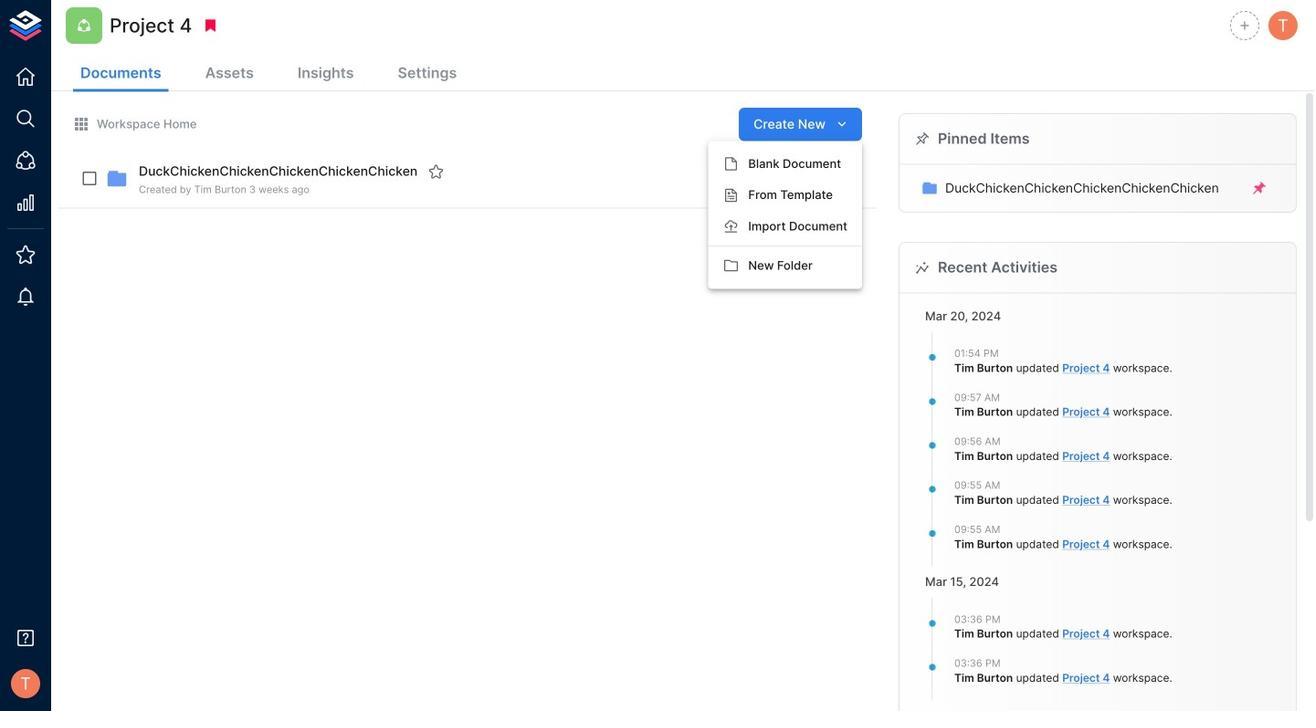 Task type: locate. For each thing, give the bounding box(es) containing it.
remove bookmark image
[[202, 17, 219, 34]]

favorite image
[[428, 164, 444, 180]]



Task type: vqa. For each thing, say whether or not it's contained in the screenshot.
Remove Favorite image
no



Task type: describe. For each thing, give the bounding box(es) containing it.
unpin image
[[1251, 180, 1268, 197]]



